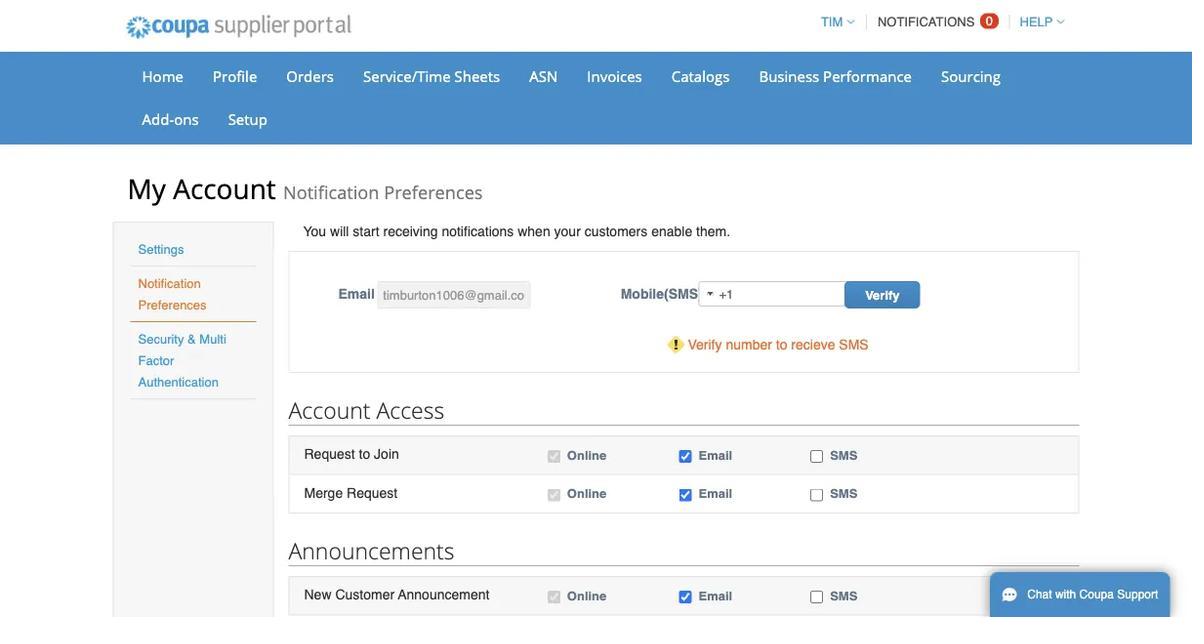 Task type: locate. For each thing, give the bounding box(es) containing it.
verify number to recieve sms
[[688, 337, 869, 353]]

None checkbox
[[811, 450, 823, 463], [811, 489, 823, 502], [548, 591, 560, 604], [679, 591, 692, 604], [811, 591, 823, 604], [811, 450, 823, 463], [811, 489, 823, 502], [548, 591, 560, 604], [679, 591, 692, 604], [811, 591, 823, 604]]

3 online from the top
[[567, 589, 607, 603]]

0 horizontal spatial verify
[[688, 337, 722, 353]]

1 vertical spatial preferences
[[138, 297, 207, 312]]

2 online from the top
[[567, 486, 607, 501]]

my
[[127, 170, 166, 207]]

0 horizontal spatial to
[[359, 446, 370, 462]]

orders link
[[274, 62, 347, 91]]

preferences up receiving
[[384, 180, 483, 205]]

merge request
[[304, 485, 398, 501]]

setup link
[[215, 104, 280, 134]]

profile link
[[200, 62, 270, 91]]

them.
[[696, 224, 731, 239]]

settings
[[138, 242, 184, 256]]

coupa
[[1080, 588, 1114, 602]]

performance
[[823, 66, 912, 86]]

request up the merge
[[304, 446, 355, 462]]

0 horizontal spatial notification
[[138, 276, 201, 291]]

1 vertical spatial verify
[[688, 337, 722, 353]]

receiving
[[383, 224, 438, 239]]

+1 201-555-0123 text field
[[699, 281, 868, 307]]

business
[[759, 66, 820, 86]]

asn link
[[517, 62, 571, 91]]

announcement
[[398, 587, 490, 603]]

email for new customer announcement
[[699, 589, 733, 603]]

request to join
[[304, 446, 399, 462]]

telephone country code image
[[708, 292, 713, 296]]

merge
[[304, 485, 343, 501]]

start
[[353, 224, 379, 239]]

preferences
[[384, 180, 483, 205], [138, 297, 207, 312]]

2 vertical spatial online
[[567, 589, 607, 603]]

account up request to join
[[289, 395, 371, 425]]

0 vertical spatial to
[[776, 337, 788, 353]]

verify button
[[845, 281, 921, 309]]

help
[[1020, 15, 1053, 29]]

support
[[1118, 588, 1159, 602]]

add-ons link
[[129, 104, 212, 134]]

sms for request to join
[[830, 448, 858, 462]]

1 online from the top
[[567, 448, 607, 462]]

request down join
[[347, 485, 398, 501]]

1 horizontal spatial to
[[776, 337, 788, 353]]

&
[[188, 332, 196, 346]]

home
[[142, 66, 184, 86]]

1 vertical spatial online
[[567, 486, 607, 501]]

notification
[[283, 180, 379, 205], [138, 276, 201, 291]]

account
[[173, 170, 276, 207], [289, 395, 371, 425]]

tim link
[[812, 15, 855, 29]]

1 horizontal spatial notification
[[283, 180, 379, 205]]

sms
[[839, 337, 869, 353], [830, 448, 858, 462], [830, 486, 858, 501], [830, 589, 858, 603]]

account down the setup link
[[173, 170, 276, 207]]

1 horizontal spatial preferences
[[384, 180, 483, 205]]

email for request to join
[[699, 448, 733, 462]]

1 horizontal spatial verify
[[865, 288, 900, 303]]

navigation
[[812, 3, 1065, 41]]

access
[[376, 395, 445, 425]]

will
[[330, 224, 349, 239]]

online
[[567, 448, 607, 462], [567, 486, 607, 501], [567, 589, 607, 603]]

1 vertical spatial to
[[359, 446, 370, 462]]

request
[[304, 446, 355, 462], [347, 485, 398, 501]]

navigation containing notifications 0
[[812, 3, 1065, 41]]

preferences up security
[[138, 297, 207, 312]]

0 vertical spatial verify
[[865, 288, 900, 303]]

tim
[[821, 15, 843, 29]]

authentication
[[138, 375, 219, 389]]

to
[[776, 337, 788, 353], [359, 446, 370, 462]]

1 vertical spatial notification
[[138, 276, 201, 291]]

to left join
[[359, 446, 370, 462]]

new
[[304, 587, 332, 603]]

invoices
[[587, 66, 642, 86]]

0 vertical spatial request
[[304, 446, 355, 462]]

with
[[1056, 588, 1076, 602]]

coupa supplier portal image
[[113, 3, 364, 52]]

sms for new customer announcement
[[830, 589, 858, 603]]

None text field
[[377, 281, 531, 309]]

sms for merge request
[[830, 486, 858, 501]]

notification up will
[[283, 180, 379, 205]]

to left recieve
[[776, 337, 788, 353]]

0 vertical spatial preferences
[[384, 180, 483, 205]]

0 horizontal spatial account
[[173, 170, 276, 207]]

notification down settings link
[[138, 276, 201, 291]]

customer
[[335, 587, 395, 603]]

1 vertical spatial account
[[289, 395, 371, 425]]

notification preferences
[[138, 276, 207, 312]]

orders
[[286, 66, 334, 86]]

notification preferences link
[[138, 276, 207, 312]]

chat with coupa support
[[1028, 588, 1159, 602]]

None checkbox
[[548, 450, 560, 463], [679, 450, 692, 463], [548, 489, 560, 502], [679, 489, 692, 502], [548, 450, 560, 463], [679, 450, 692, 463], [548, 489, 560, 502], [679, 489, 692, 502]]

ons
[[174, 109, 199, 129]]

0 vertical spatial notification
[[283, 180, 379, 205]]

online for announcement
[[567, 589, 607, 603]]

verify
[[865, 288, 900, 303], [688, 337, 722, 353]]

0 vertical spatial online
[[567, 448, 607, 462]]

preferences inside the "my account notification preferences"
[[384, 180, 483, 205]]

1 vertical spatial request
[[347, 485, 398, 501]]

Telephone country code field
[[700, 282, 719, 306]]

notifications
[[442, 224, 514, 239]]

email
[[338, 286, 375, 302], [699, 448, 733, 462], [699, 486, 733, 501], [699, 589, 733, 603]]

verify inside button
[[865, 288, 900, 303]]

service/time sheets link
[[351, 62, 513, 91]]

profile
[[213, 66, 257, 86]]

0 horizontal spatial preferences
[[138, 297, 207, 312]]

customers
[[585, 224, 648, 239]]

0
[[986, 14, 993, 28]]



Task type: vqa. For each thing, say whether or not it's contained in the screenshot.
Verify within the button
yes



Task type: describe. For each thing, give the bounding box(es) containing it.
invoices link
[[575, 62, 655, 91]]

catalogs
[[672, 66, 730, 86]]

enable
[[652, 224, 693, 239]]

add-ons
[[142, 109, 199, 129]]

email for merge request
[[699, 486, 733, 501]]

service/time
[[363, 66, 451, 86]]

business performance
[[759, 66, 912, 86]]

you
[[303, 224, 326, 239]]

chat with coupa support button
[[990, 572, 1170, 617]]

security & multi factor authentication link
[[138, 332, 226, 389]]

notifications 0
[[878, 14, 993, 29]]

new customer announcement
[[304, 587, 490, 603]]

multi
[[200, 332, 226, 346]]

settings link
[[138, 242, 184, 256]]

help link
[[1011, 15, 1065, 29]]

my account notification preferences
[[127, 170, 483, 207]]

sourcing
[[941, 66, 1001, 86]]

0 vertical spatial account
[[173, 170, 276, 207]]

service/time sheets
[[363, 66, 500, 86]]

setup
[[228, 109, 268, 129]]

1 horizontal spatial account
[[289, 395, 371, 425]]

catalogs link
[[659, 62, 743, 91]]

verify for verify
[[865, 288, 900, 303]]

join
[[374, 446, 399, 462]]

chat
[[1028, 588, 1052, 602]]

online for join
[[567, 448, 607, 462]]

when
[[518, 224, 550, 239]]

notifications
[[878, 15, 975, 29]]

recieve
[[791, 337, 835, 353]]

announcements
[[289, 535, 455, 566]]

account access
[[289, 395, 445, 425]]

factor
[[138, 353, 174, 368]]

security
[[138, 332, 184, 346]]

add-
[[142, 109, 174, 129]]

sourcing link
[[929, 62, 1014, 91]]

mobile(sms)
[[621, 286, 703, 302]]

notification inside notification preferences
[[138, 276, 201, 291]]

security & multi factor authentication
[[138, 332, 226, 389]]

number
[[726, 337, 772, 353]]

asn
[[530, 66, 558, 86]]

business performance link
[[747, 62, 925, 91]]

verify for verify number to recieve sms
[[688, 337, 722, 353]]

home link
[[129, 62, 196, 91]]

your
[[554, 224, 581, 239]]

sheets
[[455, 66, 500, 86]]

you will start receiving notifications when your customers enable them.
[[303, 224, 731, 239]]

notification inside the "my account notification preferences"
[[283, 180, 379, 205]]



